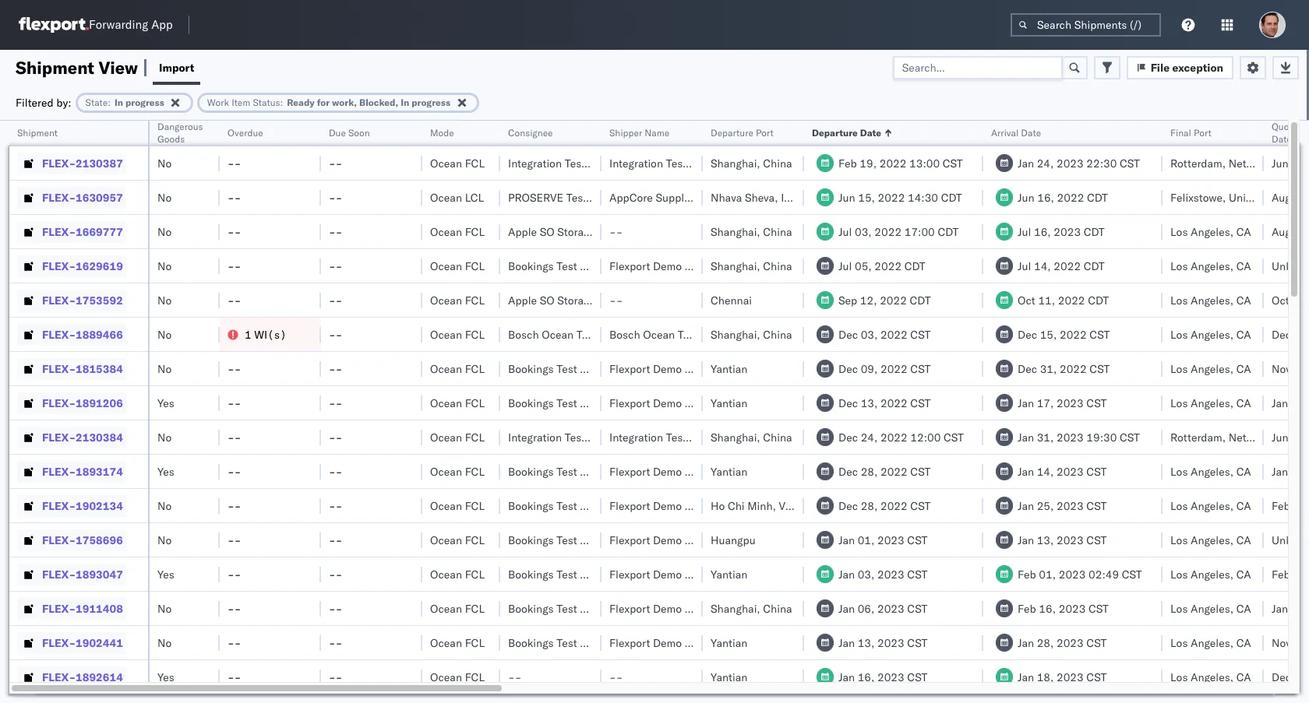 Task type: vqa. For each thing, say whether or not it's contained in the screenshot.
1st Client from the top of the page
no



Task type: describe. For each thing, give the bounding box(es) containing it.
jan 16, 2023 cst
[[838, 671, 928, 685]]

forwarding app
[[89, 18, 173, 32]]

los angeles, ca for jan 13, 2023 cst
[[1170, 533, 1251, 547]]

dec down oct 11, 2022 cdt
[[1018, 328, 1037, 342]]

jul for jul 03, 2022 17:00 cdt
[[838, 225, 852, 239]]

bookings test consignee for flex-1891206
[[508, 396, 632, 410]]

fcl for flex-1893174
[[465, 465, 485, 479]]

flex-2130384 button
[[17, 427, 126, 448]]

proserve
[[508, 191, 563, 205]]

supply
[[656, 191, 690, 205]]

ca for jul 14, 2022 cdt
[[1236, 259, 1251, 273]]

due
[[329, 127, 346, 139]]

shanghai, for feb 19, 2022 13:00 cst
[[711, 156, 760, 170]]

bookings for flex-1893047
[[508, 568, 554, 582]]

los for jul 14, 2022 cdt
[[1170, 259, 1188, 273]]

arrival date
[[991, 127, 1041, 139]]

16, for feb 16, 2023 cst
[[1039, 602, 1056, 616]]

flexport demo shipper co. for jan 01, 2023 cst
[[609, 533, 741, 547]]

ca for dec 15, 2022 cst
[[1236, 328, 1251, 342]]

quoted d
[[1272, 121, 1309, 145]]

demo for jan 14, 2023 cst
[[653, 465, 682, 479]]

1889466
[[76, 328, 123, 342]]

chennai
[[711, 293, 752, 307]]

ocean fcl for flex-2130387
[[430, 156, 485, 170]]

sep
[[838, 293, 857, 307]]

04,
[[1294, 671, 1309, 685]]

2022 up oct 11, 2022 cdt
[[1054, 259, 1081, 273]]

yantian for jan 16, 2023 cst
[[711, 671, 748, 685]]

sep 12, 2022 cdt
[[838, 293, 931, 307]]

01, for feb
[[1039, 568, 1056, 582]]

1629619
[[76, 259, 123, 273]]

import
[[159, 60, 194, 74]]

angeles, for jan 25, 2023 cst
[[1191, 499, 1234, 513]]

no for flex-1889466
[[157, 328, 172, 342]]

flex-1629619
[[42, 259, 123, 273]]

quoted d button
[[1264, 118, 1309, 146]]

rotterdam, netherlands for jan 31, 2023 19:30 cst
[[1170, 431, 1290, 445]]

1 bosch ocean test from the left
[[508, 328, 597, 342]]

consignee inside button
[[508, 127, 553, 139]]

co. for jul 05, 2022 cdt
[[726, 259, 741, 273]]

ocean fcl for flex-1911408
[[430, 602, 485, 616]]

dec 24, 2022 12:00 cst
[[838, 431, 964, 445]]

19, down departure date button
[[860, 156, 877, 170]]

1893174
[[76, 465, 123, 479]]

no for flex-1902134
[[157, 499, 172, 513]]

test for jan 25, 2023 cst
[[557, 499, 577, 513]]

appcore
[[609, 191, 653, 205]]

flex-1889466
[[42, 328, 123, 342]]

shanghai, china for feb 19, 2022 13:00 cst
[[711, 156, 792, 170]]

28, up jan 17, at the right of the page
[[1294, 362, 1309, 376]]

felixstowe, united kingdom
[[1170, 191, 1308, 205]]

view
[[99, 56, 138, 78]]

dec 28, 2022 cst for yantian
[[838, 465, 931, 479]]

jan 03, 2023 cst
[[838, 568, 928, 582]]

cdt for jun 16, 2022 cdt
[[1087, 191, 1108, 205]]

no for flex-1753592
[[157, 293, 172, 307]]

24, for jan
[[1037, 156, 1054, 170]]

2022 right 11,
[[1058, 293, 1085, 307]]

1669777
[[76, 225, 123, 239]]

not for chennai
[[623, 293, 645, 307]]

2022 right "05,"
[[875, 259, 902, 273]]

02:49
[[1089, 568, 1119, 582]]

item
[[232, 96, 250, 108]]

1 bosch from the left
[[508, 328, 539, 342]]

1 in from the left
[[115, 96, 123, 108]]

03, for jul
[[855, 225, 872, 239]]

05,
[[855, 259, 872, 273]]

12:00
[[910, 431, 941, 445]]

4 resize handle column header from the left
[[404, 121, 422, 704]]

1893047
[[76, 568, 123, 582]]

1902134
[[76, 499, 123, 513]]

los angeles, ca for jan 17, 2023 cst
[[1170, 396, 1251, 410]]

Search Shipments (/) text field
[[1011, 13, 1161, 37]]

jan 06, 2023 cst
[[838, 602, 928, 616]]

co. for dec 13, 2022 cst
[[726, 396, 741, 410]]

dec down oct 24, on the top right of page
[[1272, 328, 1291, 342]]

ocean for flex-1911408
[[430, 602, 462, 616]]

departure port button
[[703, 124, 789, 139]]

flex-1758696 button
[[17, 529, 126, 551]]

work item status : ready for work, blocked, in progress
[[207, 96, 450, 108]]

goods
[[157, 133, 185, 145]]

flexport demo shipper co. for jan 06, 2023 cst
[[609, 602, 741, 616]]

overdue
[[228, 127, 263, 139]]

so for shanghai, china
[[540, 225, 554, 239]]

jul 03, 2022 17:00 cdt
[[838, 225, 959, 239]]

angeles, for feb 01, 2023 02:49 cst
[[1191, 568, 1234, 582]]

2022 up dec 13, 2022 cst on the bottom
[[881, 362, 908, 376]]

1 horizontal spatial jan 13, 2023 cst
[[1018, 533, 1107, 547]]

flex- for 2130387
[[42, 156, 76, 170]]

yantian for dec 28, 2022 cst
[[711, 465, 748, 479]]

jan 17, 2023 cst
[[1018, 396, 1107, 410]]

dec 15, 2022 cst
[[1018, 328, 1110, 342]]

cdt for sep 12, 2022 cdt
[[910, 293, 931, 307]]

flex-1815384
[[42, 362, 123, 376]]

2 bosch from the left
[[609, 328, 640, 342]]

2022 left the 17:00
[[875, 225, 902, 239]]

flex-1753592
[[42, 293, 123, 307]]

jun up jul 16, 2023 cdt
[[1018, 191, 1035, 205]]

31, for 2023
[[1037, 431, 1054, 445]]

cdt for oct 11, 2022 cdt
[[1088, 293, 1109, 307]]

cdt right the 17:00
[[938, 225, 959, 239]]

flex-1630957 button
[[17, 187, 126, 208]]

1902441
[[76, 636, 123, 650]]

storage for chennai
[[557, 293, 595, 307]]

2022 right 12,
[[880, 293, 907, 307]]

1 wi(s)
[[245, 328, 286, 342]]

flex- for 1902441
[[42, 636, 76, 650]]

feb for feb 16,
[[1272, 499, 1290, 513]]

storage for shanghai, china
[[557, 225, 595, 239]]

no for flex-1911408
[[157, 602, 172, 616]]

ca for jul 16, 2023 cdt
[[1236, 225, 1251, 239]]

25,
[[1037, 499, 1054, 513]]

ca for jan 18, 2023 cst
[[1236, 671, 1251, 685]]

09, for dec 09, 2022 cst
[[861, 362, 878, 376]]

dec 09, 2022 cst
[[838, 362, 931, 376]]

ocean for flex-1893174
[[430, 465, 462, 479]]

2022 left 12:00
[[881, 431, 908, 445]]

aug 01,
[[1272, 191, 1309, 205]]

flexport for jan 17, 2023 cst
[[609, 396, 650, 410]]

dec down dec 24, 2022 12:00 cst
[[838, 465, 858, 479]]

los for jan 25, 2023 cst
[[1170, 499, 1188, 513]]

ca for jan 14, 2023 cst
[[1236, 465, 1251, 479]]

01, for aug
[[1294, 191, 1309, 205]]

angeles, for jan 13, 2023 cst
[[1191, 533, 1234, 547]]

3 resize handle column header from the left
[[302, 121, 321, 704]]

flex-1893047 button
[[17, 564, 126, 586]]

flex-1815384 button
[[17, 358, 126, 380]]

1630957
[[76, 191, 123, 205]]

los for jan 13, 2023 cst
[[1170, 533, 1188, 547]]

netherlands for jan 31, 2023 19:30 cst
[[1229, 431, 1290, 445]]

nov 28, for dec 31, 2022 cst
[[1272, 362, 1309, 376]]

ocean fcl for flex-1889466
[[430, 328, 485, 342]]

resize handle column header for consignee
[[583, 121, 602, 704]]

2 bosch ocean test from the left
[[609, 328, 698, 342]]

2022 left 14:30
[[878, 191, 905, 205]]

due soon
[[329, 127, 370, 139]]

jun up jan 30,
[[1272, 431, 1289, 445]]

2022 left 13:00
[[880, 156, 907, 170]]

forwarding app link
[[19, 17, 173, 33]]

aug for aug 01,
[[1272, 191, 1291, 205]]

mode button
[[422, 124, 485, 139]]

proserve test account
[[508, 191, 631, 205]]

los angeles, ca for jan 28, 2023 cst
[[1170, 636, 1251, 650]]

flex-1630957
[[42, 191, 123, 205]]

jul 05, 2022 cdt
[[838, 259, 925, 273]]

flex- for 2130384
[[42, 431, 76, 445]]

flex-1891206
[[42, 396, 123, 410]]

bookings test consignee for flex-1629619
[[508, 259, 632, 273]]

test for feb 01, 2023 02:49 cst
[[557, 568, 577, 582]]

Search... text field
[[893, 56, 1063, 79]]

16, for feb 16,
[[1293, 499, 1309, 513]]

ocean for flex-1758696
[[430, 533, 462, 547]]

shanghai, for jan 06, 2023 cst
[[711, 602, 760, 616]]

shanghai, china for dec 24, 2022 12:00 cst
[[711, 431, 792, 445]]

fcl for flex-1815384
[[465, 362, 485, 376]]

no for flex-1629619
[[157, 259, 172, 273]]

1 vertical spatial 13,
[[1037, 533, 1054, 547]]

jan 24, 2023 22:30 cst
[[1018, 156, 1140, 170]]

so for chennai
[[540, 293, 554, 307]]

flex-1911408
[[42, 602, 123, 616]]

flex-1893174 button
[[17, 461, 126, 483]]

vietnam
[[779, 499, 819, 513]]

flex-1902134 button
[[17, 495, 126, 517]]

final port button
[[1163, 124, 1248, 139]]

jun 19,  for jan 24, 2023 22:30 cst
[[1272, 156, 1309, 170]]

fcl for flex-1902441
[[465, 636, 485, 650]]

app
[[151, 18, 173, 32]]

fcl for flex-1758696
[[465, 533, 485, 547]]

2022 up the jan 01, 2023 cst
[[881, 499, 908, 513]]

jan 01, 2023 cst
[[838, 533, 928, 547]]

ocean for flex-1902441
[[430, 636, 462, 650]]

2022 down jan 24, 2023 22:30 cst
[[1057, 191, 1084, 205]]

bookings for flex-1893174
[[508, 465, 554, 479]]

2 : from the left
[[280, 96, 283, 108]]

ocean for flex-1630957
[[430, 191, 462, 205]]

flex-2130387
[[42, 156, 123, 170]]

feb 19, 2022 13:00 cst
[[838, 156, 963, 170]]

01, for jan
[[858, 533, 875, 547]]

flex-1753592 button
[[17, 289, 126, 311]]

use) for chennai
[[648, 293, 676, 307]]

jan 18, 2023 cst
[[1018, 671, 1107, 685]]

flex-1889466 button
[[17, 324, 126, 346]]

15, for jun
[[858, 191, 875, 205]]

lcl
[[465, 191, 484, 205]]

los for jul 16, 2023 cdt
[[1170, 225, 1188, 239]]

2 progress from the left
[[412, 96, 450, 108]]

shipment view
[[16, 56, 138, 78]]

angeles, for feb 16, 2023 cst
[[1191, 602, 1234, 616]]

kingdom
[[1265, 191, 1308, 205]]

soon
[[348, 127, 370, 139]]

17, for jan 17, 
[[1291, 396, 1308, 410]]

flex-1893047
[[42, 568, 123, 582]]



Task type: locate. For each thing, give the bounding box(es) containing it.
24, down dec 13, 2022 cst on the bottom
[[861, 431, 878, 445]]

departure date button
[[804, 124, 968, 139]]

shanghai, china down departure port
[[711, 156, 792, 170]]

in right blocked,
[[401, 96, 409, 108]]

unknow down feb 16,
[[1272, 533, 1309, 547]]

1 vertical spatial 31,
[[1037, 431, 1054, 445]]

0 vertical spatial so
[[540, 225, 554, 239]]

jan 28, 2023 cst
[[1018, 636, 1107, 650]]

1 vertical spatial use)
[[648, 293, 676, 307]]

2 bookings test consignee from the top
[[508, 362, 632, 376]]

9 resize handle column header from the left
[[965, 121, 983, 704]]

1 vertical spatial not
[[623, 293, 645, 307]]

2 flex- from the top
[[42, 191, 76, 205]]

flex- up 'flex-2130384' button
[[42, 396, 76, 410]]

flex- inside button
[[42, 396, 76, 410]]

0 horizontal spatial 24,
[[861, 431, 878, 445]]

flex- inside button
[[42, 499, 76, 513]]

progress up mode
[[412, 96, 450, 108]]

1 so from the top
[[540, 225, 554, 239]]

shanghai, china for jul 03, 2022 17:00 cdt
[[711, 225, 792, 239]]

16, down 30, at bottom
[[1293, 499, 1309, 513]]

jun 16, 2022 cdt
[[1018, 191, 1108, 205]]

feb 01, 2023 02:49 cst
[[1018, 568, 1142, 582]]

progress up dangerous
[[125, 96, 164, 108]]

united
[[1229, 191, 1262, 205]]

0 horizontal spatial 06,
[[858, 602, 875, 616]]

dec 09,
[[1272, 328, 1309, 342]]

1 horizontal spatial in
[[401, 96, 409, 108]]

fcl for flex-1891206
[[465, 396, 485, 410]]

no for flex-1630957
[[157, 191, 172, 205]]

0 vertical spatial apple
[[508, 225, 537, 239]]

28, up 18,
[[1037, 636, 1054, 650]]

1 horizontal spatial bosch
[[609, 328, 640, 342]]

24, for dec
[[861, 431, 878, 445]]

minh,
[[747, 499, 776, 513]]

1 los angeles, ca from the top
[[1170, 225, 1251, 239]]

1 apple so storage (do not use) from the top
[[508, 225, 676, 239]]

0 vertical spatial storage
[[557, 225, 595, 239]]

flex-1758696
[[42, 533, 123, 547]]

0 horizontal spatial 09,
[[861, 362, 878, 376]]

feb down departure date
[[838, 156, 857, 170]]

3 yes from the top
[[157, 568, 174, 582]]

ocean for flex-1891206
[[430, 396, 462, 410]]

0 vertical spatial 09,
[[1294, 328, 1309, 342]]

no for flex-1758696
[[157, 533, 172, 547]]

angeles, for jan 18, 2023 cst
[[1191, 671, 1234, 685]]

11 ca from the top
[[1236, 602, 1251, 616]]

los angeles, ca for jan 18, 2023 cst
[[1170, 671, 1251, 685]]

09, up dec 13, 2022 cst on the bottom
[[861, 362, 878, 376]]

yantian for jan 03, 2023 cst
[[711, 568, 748, 582]]

0 horizontal spatial port
[[756, 127, 774, 139]]

oct 11, 2022 cdt
[[1018, 293, 1109, 307]]

1911408
[[76, 602, 123, 616]]

1 horizontal spatial 24,
[[1037, 156, 1054, 170]]

(do
[[598, 225, 620, 239], [598, 293, 620, 307]]

cdt for jul 14, 2022 cdt
[[1084, 259, 1105, 273]]

8 bookings test consignee from the top
[[508, 602, 632, 616]]

flexport for jan 28, 2023 cst
[[609, 636, 650, 650]]

1 horizontal spatial :
[[280, 96, 283, 108]]

resize handle column header
[[129, 121, 148, 704], [201, 121, 220, 704], [302, 121, 321, 704], [404, 121, 422, 704], [482, 121, 500, 704], [583, 121, 602, 704], [684, 121, 703, 704], [785, 121, 804, 704], [965, 121, 983, 704], [1144, 121, 1163, 704], [1245, 121, 1264, 704]]

yes right "1892614"
[[157, 671, 174, 685]]

12 fcl from the top
[[465, 568, 485, 582]]

cdt right 14:30
[[941, 191, 962, 205]]

consignee for jan 14, 2023 cst
[[580, 465, 632, 479]]

28, down dec 24, 2022 12:00 cst
[[861, 465, 878, 479]]

flex- down flex-1911408 button
[[42, 636, 76, 650]]

13, down dec 09, 2022 cst on the bottom right of page
[[861, 396, 878, 410]]

3 bookings test consignee from the top
[[508, 396, 632, 410]]

test for jun 16, 2022 cdt
[[566, 191, 587, 205]]

10 flex- from the top
[[42, 465, 76, 479]]

nov 28, up the dec 04,
[[1272, 636, 1309, 650]]

shanghai, china down nhava sheva, india
[[711, 225, 792, 239]]

0 vertical spatial rotterdam,
[[1170, 156, 1226, 170]]

shanghai, china down huangpu
[[711, 602, 792, 616]]

1 use) from the top
[[648, 225, 676, 239]]

0 vertical spatial netherlands
[[1229, 156, 1290, 170]]

oct 24,
[[1272, 293, 1309, 307]]

0 horizontal spatial in
[[115, 96, 123, 108]]

1 vertical spatial 06,
[[858, 602, 875, 616]]

feb up the jan 28, 2023 cst
[[1018, 602, 1036, 616]]

departure inside departure date button
[[812, 127, 858, 139]]

appcore supply ltd
[[609, 191, 708, 205]]

mode
[[430, 127, 454, 139]]

oct up dec 09,
[[1272, 293, 1289, 307]]

03, down the jan 01, 2023 cst
[[858, 568, 875, 582]]

17, up 30, at bottom
[[1291, 396, 1308, 410]]

ocean for flex-2130387
[[430, 156, 462, 170]]

2 vertical spatial 01,
[[1039, 568, 1056, 582]]

19, for jan 24, 2023 22:30 cst
[[1291, 156, 1308, 170]]

1 horizontal spatial bosch ocean test
[[609, 328, 698, 342]]

4 shanghai, from the top
[[711, 328, 760, 342]]

5 bookings from the top
[[508, 499, 554, 513]]

dec 28, 2022 cst up the jan 01, 2023 cst
[[838, 499, 931, 513]]

4 yes from the top
[[157, 671, 174, 685]]

2130387
[[76, 156, 123, 170]]

6 flexport from the top
[[609, 533, 650, 547]]

use) for shanghai, china
[[648, 225, 676, 239]]

0 vertical spatial 31,
[[1040, 362, 1057, 376]]

departure up feb 19, 2022 13:00 cst
[[812, 127, 858, 139]]

flex- up flex-1902441 button
[[42, 602, 76, 616]]

oct left 11,
[[1018, 293, 1035, 307]]

jul up jul 14, 2022 cdt
[[1018, 225, 1031, 239]]

flex- down flex-1891206 button
[[42, 431, 76, 445]]

bookings for flex-1629619
[[508, 259, 554, 273]]

consignee
[[508, 127, 553, 139], [580, 259, 632, 273], [580, 362, 632, 376], [580, 396, 632, 410], [580, 465, 632, 479], [580, 499, 632, 513], [580, 533, 632, 547], [580, 568, 632, 582], [580, 602, 632, 616], [580, 636, 632, 650]]

4 yantian from the top
[[711, 568, 748, 582]]

0 horizontal spatial departure
[[711, 127, 753, 139]]

jun 19,  up jan 30,
[[1272, 431, 1309, 445]]

5 co. from the top
[[726, 533, 741, 547]]

feb down jan 30,
[[1272, 499, 1290, 513]]

2022 down dec 15, 2022 cst
[[1060, 362, 1087, 376]]

5 fcl from the top
[[465, 328, 485, 342]]

2022 up dec 24, 2022 12:00 cst
[[881, 396, 908, 410]]

3 yantian from the top
[[711, 465, 748, 479]]

1 apple from the top
[[508, 225, 537, 239]]

no for flex-1669777
[[157, 225, 172, 239]]

yes right 1891206
[[157, 396, 174, 410]]

13 ocean fcl from the top
[[430, 602, 485, 616]]

jan 14, 2023 cst
[[1018, 465, 1107, 479]]

17, for jan 17, 2023 cst
[[1037, 396, 1054, 410]]

1 aug from the top
[[1272, 191, 1291, 205]]

0 vertical spatial 13,
[[861, 396, 878, 410]]

1 vertical spatial 24,
[[1292, 293, 1309, 307]]

port right final
[[1194, 127, 1211, 139]]

account
[[590, 191, 631, 205]]

1 vertical spatial 14,
[[1037, 465, 1054, 479]]

flex- up "flex-1669777" button
[[42, 191, 76, 205]]

yes for flex-1891206
[[157, 396, 174, 410]]

4 angeles, from the top
[[1191, 328, 1234, 342]]

feb for feb 16, 2023 cst
[[1018, 602, 1036, 616]]

aug 03,
[[1272, 225, 1309, 239]]

0 horizontal spatial 15,
[[858, 191, 875, 205]]

dec left 04,
[[1272, 671, 1291, 685]]

2 in from the left
[[401, 96, 409, 108]]

1 shanghai, china from the top
[[711, 156, 792, 170]]

los for feb 16, 2023 cst
[[1170, 602, 1188, 616]]

1 bookings test consignee from the top
[[508, 259, 632, 273]]

forwarding
[[89, 18, 148, 32]]

china for jul 03, 2022 17:00 cdt
[[763, 225, 792, 239]]

12 no from the top
[[157, 636, 172, 650]]

unknow
[[1272, 259, 1309, 273], [1272, 533, 1309, 547]]

dec
[[838, 328, 858, 342], [1018, 328, 1037, 342], [1272, 328, 1291, 342], [838, 362, 858, 376], [1018, 362, 1037, 376], [838, 396, 858, 410], [838, 431, 858, 445], [838, 465, 858, 479], [838, 499, 858, 513], [1272, 671, 1291, 685]]

jul 16, 2023 cdt
[[1018, 225, 1105, 239]]

2 date from the left
[[1021, 127, 1041, 139]]

shanghai, for dec 24, 2022 12:00 cst
[[711, 431, 760, 445]]

shipper name button
[[602, 124, 687, 139]]

1 yes from the top
[[157, 396, 174, 410]]

feb 16,
[[1272, 499, 1309, 513]]

13 los angeles, ca from the top
[[1170, 671, 1251, 685]]

arrival
[[991, 127, 1019, 139]]

flexport for jan 14, 2023 cst
[[609, 465, 650, 479]]

resize handle column header for arrival date
[[1144, 121, 1163, 704]]

flex-2130384
[[42, 431, 123, 445]]

yantian
[[711, 362, 748, 376], [711, 396, 748, 410], [711, 465, 748, 479], [711, 568, 748, 582], [711, 636, 748, 650], [711, 671, 748, 685]]

departure inside departure port 'button'
[[711, 127, 753, 139]]

0 vertical spatial nov 28,
[[1272, 362, 1309, 376]]

8 ocean fcl from the top
[[430, 431, 485, 445]]

1815384
[[76, 362, 123, 376]]

03, down aug 01,
[[1294, 225, 1309, 239]]

1 horizontal spatial 01,
[[1039, 568, 1056, 582]]

2022 down dec 24, 2022 12:00 cst
[[881, 465, 908, 479]]

bookings
[[508, 259, 554, 273], [508, 362, 554, 376], [508, 396, 554, 410], [508, 465, 554, 479], [508, 499, 554, 513], [508, 533, 554, 547], [508, 568, 554, 582], [508, 602, 554, 616], [508, 636, 554, 650]]

dec 28, 2022 cst
[[838, 465, 931, 479], [838, 499, 931, 513]]

5 shanghai, china from the top
[[711, 431, 792, 445]]

0 vertical spatial 01,
[[1294, 191, 1309, 205]]

shipper inside shipper name button
[[609, 127, 642, 139]]

shipper name
[[609, 127, 669, 139]]

11 angeles, from the top
[[1191, 602, 1234, 616]]

1 horizontal spatial progress
[[412, 96, 450, 108]]

flex- for 1892614
[[42, 671, 76, 685]]

1 horizontal spatial port
[[1194, 127, 1211, 139]]

angeles, for jan 28, 2023 cst
[[1191, 636, 1234, 650]]

1 vertical spatial jun 19, 
[[1272, 431, 1309, 445]]

--
[[228, 156, 241, 170], [329, 156, 342, 170], [228, 191, 241, 205], [329, 191, 342, 205], [228, 225, 241, 239], [329, 225, 342, 239], [609, 225, 623, 239], [228, 259, 241, 273], [329, 259, 342, 273], [228, 293, 241, 307], [329, 293, 342, 307], [609, 293, 623, 307], [329, 328, 342, 342], [228, 362, 241, 376], [329, 362, 342, 376], [228, 396, 241, 410], [329, 396, 342, 410], [228, 431, 241, 445], [329, 431, 342, 445], [228, 465, 241, 479], [329, 465, 342, 479], [228, 499, 241, 513], [329, 499, 342, 513], [228, 533, 241, 547], [329, 533, 342, 547], [228, 568, 241, 582], [329, 568, 342, 582], [228, 602, 241, 616], [329, 602, 342, 616], [228, 636, 241, 650], [329, 636, 342, 650], [228, 671, 241, 685], [329, 671, 342, 685], [508, 671, 522, 685], [609, 671, 623, 685]]

4 demo from the top
[[653, 465, 682, 479]]

flexport for dec 31, 2022 cst
[[609, 362, 650, 376]]

06,
[[1293, 568, 1309, 582], [858, 602, 875, 616]]

demo for feb 01, 2023 02:49 cst
[[653, 568, 682, 582]]

31, up jan 17, 2023 cst
[[1040, 362, 1057, 376]]

ca for oct 11, 2022 cdt
[[1236, 293, 1251, 307]]

dec up jan 17, 2023 cst
[[1018, 362, 1037, 376]]

1 horizontal spatial departure
[[812, 127, 858, 139]]

consignee for feb 01, 2023 02:49 cst
[[580, 568, 632, 582]]

flexport demo shipper co.
[[609, 259, 741, 273], [609, 362, 741, 376], [609, 396, 741, 410], [609, 465, 741, 479], [609, 533, 741, 547], [609, 568, 741, 582], [609, 602, 741, 616], [609, 636, 741, 650]]

0 vertical spatial rotterdam, netherlands
[[1170, 156, 1290, 170]]

3 los angeles, ca from the top
[[1170, 293, 1251, 307]]

2 apple so storage (do not use) from the top
[[508, 293, 676, 307]]

jun down quoted d
[[1272, 156, 1289, 170]]

19, up 30, at bottom
[[1291, 431, 1308, 445]]

0 vertical spatial shipment
[[16, 56, 94, 78]]

cdt up dec 03, 2022 cst
[[910, 293, 931, 307]]

16, up jul 16, 2023 cdt
[[1037, 191, 1054, 205]]

jan
[[1018, 156, 1034, 170], [1018, 396, 1034, 410], [1272, 396, 1288, 410], [1018, 431, 1034, 445], [1018, 465, 1034, 479], [1272, 465, 1288, 479], [1018, 499, 1034, 513], [838, 533, 855, 547], [1018, 533, 1034, 547], [838, 568, 855, 582], [838, 602, 855, 616], [1272, 602, 1288, 616], [838, 636, 855, 650], [1018, 636, 1034, 650], [838, 671, 855, 685], [1018, 671, 1034, 685]]

1 rotterdam, from the top
[[1170, 156, 1226, 170]]

10 fcl from the top
[[465, 499, 485, 513]]

2 co. from the top
[[726, 362, 741, 376]]

shipment down filtered
[[17, 127, 58, 139]]

0 vertical spatial apple so storage (do not use)
[[508, 225, 676, 239]]

1 vertical spatial netherlands
[[1229, 431, 1290, 445]]

4 los angeles, ca from the top
[[1170, 328, 1251, 342]]

8 bookings from the top
[[508, 602, 554, 616]]

jan 30, 
[[1272, 465, 1309, 479]]

dec 03, 2022 cst
[[838, 328, 931, 342]]

shanghai, up chi
[[711, 431, 760, 445]]

rotterdam, netherlands up jan 30,
[[1170, 431, 1290, 445]]

dec up dec 13, 2022 cst on the bottom
[[838, 362, 858, 376]]

30,
[[1291, 465, 1308, 479]]

15,
[[858, 191, 875, 205], [1040, 328, 1057, 342]]

1 horizontal spatial 06,
[[1293, 568, 1309, 582]]

rotterdam, netherlands up felixstowe, united kingdom
[[1170, 156, 1290, 170]]

1 nov from the top
[[1272, 362, 1291, 376]]

cdt for jul 16, 2023 cdt
[[1084, 225, 1105, 239]]

01,
[[1294, 191, 1309, 205], [858, 533, 875, 547], [1039, 568, 1056, 582]]

cdt down jun 16, 2022 cdt
[[1084, 225, 1105, 239]]

work,
[[332, 96, 357, 108]]

departure for departure port
[[711, 127, 753, 139]]

2 los angeles, ca from the top
[[1170, 259, 1251, 273]]

bookings test consignee for flex-1893047
[[508, 568, 632, 582]]

1 angeles, from the top
[[1191, 225, 1234, 239]]

1 horizontal spatial 17,
[[1291, 396, 1308, 410]]

port inside departure port 'button'
[[756, 127, 774, 139]]

netherlands up united
[[1229, 156, 1290, 170]]

0 vertical spatial unknow
[[1272, 259, 1309, 273]]

oct for oct 24,
[[1272, 293, 1289, 307]]

date inside arrival date button
[[1021, 127, 1041, 139]]

jan 26, 
[[1272, 602, 1309, 616]]

jun 19, 
[[1272, 156, 1309, 170], [1272, 431, 1309, 445]]

flex- down flex-1753592 button
[[42, 328, 76, 342]]

2 bookings from the top
[[508, 362, 554, 376]]

0 vertical spatial 06,
[[1293, 568, 1309, 582]]

2 rotterdam, from the top
[[1170, 431, 1226, 445]]

cst
[[943, 156, 963, 170], [1120, 156, 1140, 170], [910, 328, 931, 342], [1090, 328, 1110, 342], [910, 362, 931, 376], [1090, 362, 1110, 376], [910, 396, 931, 410], [1087, 396, 1107, 410], [944, 431, 964, 445], [1120, 431, 1140, 445], [910, 465, 931, 479], [1087, 465, 1107, 479], [910, 499, 931, 513], [1087, 499, 1107, 513], [907, 533, 928, 547], [1087, 533, 1107, 547], [907, 568, 928, 582], [1122, 568, 1142, 582], [907, 602, 928, 616], [1089, 602, 1109, 616], [907, 636, 928, 650], [1087, 636, 1107, 650], [907, 671, 928, 685], [1087, 671, 1107, 685]]

nov 28,
[[1272, 362, 1309, 376], [1272, 636, 1309, 650]]

flex-1902134
[[42, 499, 123, 513]]

6 no from the top
[[157, 328, 172, 342]]

jan 13, 2023 cst down jan 06, 2023 cst
[[838, 636, 928, 650]]

0 horizontal spatial jan 13, 2023 cst
[[838, 636, 928, 650]]

2 apple from the top
[[508, 293, 537, 307]]

cdt up oct 11, 2022 cdt
[[1084, 259, 1105, 273]]

0 horizontal spatial bosch ocean test
[[508, 328, 597, 342]]

14,
[[1034, 259, 1051, 273], [1037, 465, 1054, 479]]

8 fcl from the top
[[465, 431, 485, 445]]

1 vertical spatial apple so storage (do not use)
[[508, 293, 676, 307]]

los angeles, ca for jul 16, 2023 cdt
[[1170, 225, 1251, 239]]

5 ocean fcl from the top
[[430, 328, 485, 342]]

1 vertical spatial apple
[[508, 293, 537, 307]]

rotterdam, netherlands for jan 24, 2023 22:30 cst
[[1170, 156, 1290, 170]]

0 vertical spatial use)
[[648, 225, 676, 239]]

28, up the jan 01, 2023 cst
[[861, 499, 878, 513]]

ocean fcl for flex-1893047
[[430, 568, 485, 582]]

date
[[860, 127, 881, 139], [1021, 127, 1041, 139]]

9 demo from the top
[[653, 636, 682, 650]]

12 flex- from the top
[[42, 533, 76, 547]]

1 horizontal spatial 09,
[[1294, 328, 1309, 342]]

22:30
[[1087, 156, 1117, 170]]

2022
[[880, 156, 907, 170], [878, 191, 905, 205], [1057, 191, 1084, 205], [875, 225, 902, 239], [875, 259, 902, 273], [1054, 259, 1081, 273], [880, 293, 907, 307], [1058, 293, 1085, 307], [881, 328, 908, 342], [1060, 328, 1087, 342], [881, 362, 908, 376], [1060, 362, 1087, 376], [881, 396, 908, 410], [881, 431, 908, 445], [881, 465, 908, 479], [881, 499, 908, 513]]

13, for jan 28, 2023 cst
[[858, 636, 875, 650]]

progress
[[125, 96, 164, 108], [412, 96, 450, 108]]

1 vertical spatial 01,
[[858, 533, 875, 547]]

5 no from the top
[[157, 293, 172, 307]]

6 los from the top
[[1170, 396, 1188, 410]]

5 bookings test consignee from the top
[[508, 499, 632, 513]]

resize handle column header for dangerous goods
[[201, 121, 220, 704]]

bookings for flex-1891206
[[508, 396, 554, 410]]

apple so storage (do not use) for shanghai, china
[[508, 225, 676, 239]]

09,
[[1294, 328, 1309, 342], [861, 362, 878, 376]]

0 vertical spatial nov
[[1272, 362, 1291, 376]]

5 los angeles, ca from the top
[[1170, 362, 1251, 376]]

bookings test consignee
[[508, 259, 632, 273], [508, 362, 632, 376], [508, 396, 632, 410], [508, 465, 632, 479], [508, 499, 632, 513], [508, 533, 632, 547], [508, 568, 632, 582], [508, 602, 632, 616], [508, 636, 632, 650]]

06, up 26,
[[1293, 568, 1309, 582]]

11 los angeles, ca from the top
[[1170, 602, 1251, 616]]

24, for oct
[[1292, 293, 1309, 307]]

4 ca from the top
[[1236, 328, 1251, 342]]

yes for flex-1892614
[[157, 671, 174, 685]]

8 resize handle column header from the left
[[785, 121, 804, 704]]

ready
[[287, 96, 315, 108]]

1 horizontal spatial oct
[[1272, 293, 1289, 307]]

sheva,
[[745, 191, 778, 205]]

1 horizontal spatial 15,
[[1040, 328, 1057, 342]]

test for dec 31, 2022 cst
[[557, 362, 577, 376]]

2022 down 'sep 12, 2022 cdt' on the top right
[[881, 328, 908, 342]]

date inside departure date button
[[860, 127, 881, 139]]

flex- inside 'button'
[[42, 259, 76, 273]]

17, down dec 31, 2022 cst
[[1037, 396, 1054, 410]]

2 horizontal spatial 24,
[[1292, 293, 1309, 307]]

16, up jul 14, 2022 cdt
[[1034, 225, 1051, 239]]

los for dec 31, 2022 cst
[[1170, 362, 1188, 376]]

(vietnam)
[[726, 499, 780, 513]]

1 progress from the left
[[125, 96, 164, 108]]

date for arrival date
[[1021, 127, 1041, 139]]

arrival date button
[[983, 124, 1147, 139]]

flexport for feb 01, 2023 02:49 cst
[[609, 568, 650, 582]]

bookings test consignee for flex-1758696
[[508, 533, 632, 547]]

shanghai, down nhava
[[711, 225, 760, 239]]

1 vertical spatial so
[[540, 293, 554, 307]]

use) left the chennai
[[648, 293, 676, 307]]

12 angeles, from the top
[[1191, 636, 1234, 650]]

0 vertical spatial jan 13, 2023 cst
[[1018, 533, 1107, 547]]

flex- up flex-1629619 'button'
[[42, 225, 76, 239]]

1 ocean fcl from the top
[[430, 156, 485, 170]]

flex- for 1911408
[[42, 602, 76, 616]]

dec down dec 13, 2022 cst on the bottom
[[838, 431, 858, 445]]

dec down sep
[[838, 328, 858, 342]]

flex- up flex-1758696 button
[[42, 499, 76, 513]]

1 vertical spatial dec 28, 2022 cst
[[838, 499, 931, 513]]

ocean for flex-1892614
[[430, 671, 462, 685]]

los angeles, ca for dec 15, 2022 cst
[[1170, 328, 1251, 342]]

2 shanghai, from the top
[[711, 225, 760, 239]]

shipment inside "button"
[[17, 127, 58, 139]]

7 los angeles, ca from the top
[[1170, 465, 1251, 479]]

0 horizontal spatial oct
[[1018, 293, 1035, 307]]

2 storage from the top
[[557, 293, 595, 307]]

name
[[645, 127, 669, 139]]

7 demo from the top
[[653, 568, 682, 582]]

los for jan 17, 2023 cst
[[1170, 396, 1188, 410]]

0 vertical spatial dec 28, 2022 cst
[[838, 465, 931, 479]]

9 los from the top
[[1170, 533, 1188, 547]]

1 vertical spatial storage
[[557, 293, 595, 307]]

exception
[[1172, 60, 1223, 74]]

1892614
[[76, 671, 123, 685]]

date for departure date
[[860, 127, 881, 139]]

port up sheva,
[[756, 127, 774, 139]]

flex- up 'flex-1889466' button
[[42, 293, 76, 307]]

flexport. image
[[19, 17, 89, 33]]

dec down dec 09, 2022 cst on the bottom right of page
[[838, 396, 858, 410]]

ca
[[1236, 225, 1251, 239], [1236, 259, 1251, 273], [1236, 293, 1251, 307], [1236, 328, 1251, 342], [1236, 362, 1251, 376], [1236, 396, 1251, 410], [1236, 465, 1251, 479], [1236, 499, 1251, 513], [1236, 533, 1251, 547], [1236, 568, 1251, 582], [1236, 602, 1251, 616], [1236, 636, 1251, 650], [1236, 671, 1251, 685]]

fcl for flex-1753592
[[465, 293, 485, 307]]

1 vertical spatial nov 28,
[[1272, 636, 1309, 650]]

cdt up dec 15, 2022 cst
[[1088, 293, 1109, 307]]

4 flex- from the top
[[42, 259, 76, 273]]

6 los angeles, ca from the top
[[1170, 396, 1251, 410]]

31, down jan 17, 2023 cst
[[1037, 431, 1054, 445]]

0 vertical spatial 14,
[[1034, 259, 1051, 273]]

9 no from the top
[[157, 499, 172, 513]]

16, for jan 16, 2023 cst
[[858, 671, 875, 685]]

flex-1669777
[[42, 225, 123, 239]]

resize handle column header for shipment
[[129, 121, 148, 704]]

06, for jan
[[858, 602, 875, 616]]

netherlands up jan 30,
[[1229, 431, 1290, 445]]

1 vertical spatial rotterdam,
[[1170, 431, 1226, 445]]

1 vertical spatial rotterdam, netherlands
[[1170, 431, 1290, 445]]

3 ca from the top
[[1236, 293, 1251, 307]]

0 vertical spatial not
[[623, 225, 645, 239]]

los angeles, ca for feb 01, 2023 02:49 cst
[[1170, 568, 1251, 582]]

nov up jan 17, at the right of the page
[[1272, 362, 1291, 376]]

(do for shanghai, china
[[598, 225, 620, 239]]

0 vertical spatial jun 19, 
[[1272, 156, 1309, 170]]

ocean fcl for flex-1893174
[[430, 465, 485, 479]]

shipper
[[609, 127, 642, 139], [685, 259, 723, 273], [685, 362, 723, 376], [685, 396, 723, 410], [685, 465, 723, 479], [685, 499, 723, 513], [685, 533, 723, 547], [685, 568, 723, 582], [685, 602, 723, 616], [685, 636, 723, 650]]

yantian for dec 09, 2022 cst
[[711, 362, 748, 376]]

fcl for flex-1669777
[[465, 225, 485, 239]]

28, up 04,
[[1294, 636, 1309, 650]]

flex- down shipment "button"
[[42, 156, 76, 170]]

24, up dec 09,
[[1292, 293, 1309, 307]]

4 bookings test consignee from the top
[[508, 465, 632, 479]]

jun right india
[[838, 191, 855, 205]]

quoted
[[1272, 121, 1303, 132]]

final
[[1170, 127, 1191, 139]]

ocean
[[430, 156, 462, 170], [430, 191, 462, 205], [430, 225, 462, 239], [430, 259, 462, 273], [430, 293, 462, 307], [430, 328, 462, 342], [542, 328, 574, 342], [643, 328, 675, 342], [430, 362, 462, 376], [430, 396, 462, 410], [430, 431, 462, 445], [430, 465, 462, 479], [430, 499, 462, 513], [430, 533, 462, 547], [430, 568, 462, 582], [430, 602, 462, 616], [430, 636, 462, 650], [430, 671, 462, 685]]

1 vertical spatial unknow
[[1272, 533, 1309, 547]]

1 vertical spatial (do
[[598, 293, 620, 307]]

0 vertical spatial 24,
[[1037, 156, 1054, 170]]

ltd
[[692, 191, 708, 205]]

los for feb 01, 2023 02:49 cst
[[1170, 568, 1188, 582]]

flex- down flex-1902134 button
[[42, 533, 76, 547]]

flex- down "flex-1669777" button
[[42, 259, 76, 273]]

14, for jul
[[1034, 259, 1051, 273]]

angeles, for oct 11, 2022 cdt
[[1191, 293, 1234, 307]]

resize handle column header for shipper name
[[684, 121, 703, 704]]

china for feb 19, 2022 13:00 cst
[[763, 156, 792, 170]]

flex- for 1758696
[[42, 533, 76, 547]]

2 not from the top
[[623, 293, 645, 307]]

0 horizontal spatial bosch
[[508, 328, 539, 342]]

flex-
[[42, 156, 76, 170], [42, 191, 76, 205], [42, 225, 76, 239], [42, 259, 76, 273], [42, 293, 76, 307], [42, 328, 76, 342], [42, 362, 76, 376], [42, 396, 76, 410], [42, 431, 76, 445], [42, 465, 76, 479], [42, 499, 76, 513], [42, 533, 76, 547], [42, 568, 76, 582], [42, 602, 76, 616], [42, 636, 76, 650], [42, 671, 76, 685]]

flex- up flex-1911408 button
[[42, 568, 76, 582]]

0 horizontal spatial 17,
[[1037, 396, 1054, 410]]

2 vertical spatial 24,
[[861, 431, 878, 445]]

jul left "05,"
[[838, 259, 852, 273]]

6 ca from the top
[[1236, 396, 1251, 410]]

0 horizontal spatial :
[[108, 96, 111, 108]]

2 vertical spatial 13,
[[858, 636, 875, 650]]

angeles, for jan 14, 2023 cst
[[1191, 465, 1234, 479]]

1 horizontal spatial date
[[1021, 127, 1041, 139]]

los angeles, ca
[[1170, 225, 1251, 239], [1170, 259, 1251, 273], [1170, 293, 1251, 307], [1170, 328, 1251, 342], [1170, 362, 1251, 376], [1170, 396, 1251, 410], [1170, 465, 1251, 479], [1170, 499, 1251, 513], [1170, 533, 1251, 547], [1170, 568, 1251, 582], [1170, 602, 1251, 616], [1170, 636, 1251, 650], [1170, 671, 1251, 685]]

fcl for flex-1911408
[[465, 602, 485, 616]]

huangpu
[[711, 533, 756, 547]]

1 vertical spatial 09,
[[861, 362, 878, 376]]

no
[[157, 156, 172, 170], [157, 191, 172, 205], [157, 225, 172, 239], [157, 259, 172, 273], [157, 293, 172, 307], [157, 328, 172, 342], [157, 362, 172, 376], [157, 431, 172, 445], [157, 499, 172, 513], [157, 533, 172, 547], [157, 602, 172, 616], [157, 636, 172, 650]]

storage
[[557, 225, 595, 239], [557, 293, 595, 307]]

5 shanghai, from the top
[[711, 431, 760, 445]]

1 vertical spatial 15,
[[1040, 328, 1057, 342]]

bookings test consignee for flex-1893174
[[508, 465, 632, 479]]

5 yantian from the top
[[711, 636, 748, 650]]

1 vertical spatial aug
[[1272, 225, 1291, 239]]

port inside final port button
[[1194, 127, 1211, 139]]

0 vertical spatial (do
[[598, 225, 620, 239]]

nov up the dec 04,
[[1272, 636, 1291, 650]]

angeles, for jan 17, 2023 cst
[[1191, 396, 1234, 410]]

2 aug from the top
[[1272, 225, 1291, 239]]

09, for dec 09,
[[1294, 328, 1309, 342]]

1 vertical spatial jan 13, 2023 cst
[[838, 636, 928, 650]]

19:30
[[1087, 431, 1117, 445]]

01, up jan 03, 2023 cst
[[858, 533, 875, 547]]

2 unknow from the top
[[1272, 533, 1309, 547]]

feb up jan 26,
[[1272, 568, 1290, 582]]

2022 up dec 31, 2022 cst
[[1060, 328, 1087, 342]]

2 horizontal spatial 01,
[[1294, 191, 1309, 205]]

9 flexport from the top
[[609, 636, 650, 650]]

2 departure from the left
[[812, 127, 858, 139]]

13 fcl from the top
[[465, 602, 485, 616]]

0 vertical spatial 15,
[[858, 191, 875, 205]]

fcl for flex-1893047
[[465, 568, 485, 582]]

8 los angeles, ca from the top
[[1170, 499, 1251, 513]]

17:00
[[904, 225, 935, 239]]

2 dec 28, 2022 cst from the top
[[838, 499, 931, 513]]

1 : from the left
[[108, 96, 111, 108]]

4 no from the top
[[157, 259, 172, 273]]

14, for jan
[[1037, 465, 1054, 479]]

09, down oct 24, on the top right of page
[[1294, 328, 1309, 342]]

0 horizontal spatial 01,
[[858, 533, 875, 547]]

date up feb 19, 2022 13:00 cst
[[860, 127, 881, 139]]

consignee for feb 16, 2023 cst
[[580, 602, 632, 616]]

15 flex- from the top
[[42, 636, 76, 650]]

0 horizontal spatial progress
[[125, 96, 164, 108]]

apple so storage (do not use) for chennai
[[508, 293, 676, 307]]

1 unknow from the top
[[1272, 259, 1309, 273]]

ocean for flex-1669777
[[430, 225, 462, 239]]

2 (do from the top
[[598, 293, 620, 307]]

3 shanghai, from the top
[[711, 259, 760, 273]]

2 shanghai, china from the top
[[711, 225, 792, 239]]

ocean for flex-1629619
[[430, 259, 462, 273]]

16, down jan 06, 2023 cst
[[858, 671, 875, 685]]

1 vertical spatial shipment
[[17, 127, 58, 139]]

no for flex-2130384
[[157, 431, 172, 445]]

2 nov 28, from the top
[[1272, 636, 1309, 650]]

7 resize handle column header from the left
[[684, 121, 703, 704]]

16, up the jan 28, 2023 cst
[[1039, 602, 1056, 616]]

0 vertical spatial aug
[[1272, 191, 1291, 205]]

d
[[1305, 121, 1309, 132]]

1 yantian from the top
[[711, 362, 748, 376]]

7 flex- from the top
[[42, 362, 76, 376]]

yes right '1893047'
[[157, 568, 174, 582]]

1 vertical spatial nov
[[1272, 636, 1291, 650]]

blocked,
[[359, 96, 398, 108]]

ca for feb 01, 2023 02:49 cst
[[1236, 568, 1251, 582]]

0 horizontal spatial date
[[860, 127, 881, 139]]

31,
[[1040, 362, 1057, 376], [1037, 431, 1054, 445]]

dec up the jan 01, 2023 cst
[[838, 499, 858, 513]]

2 rotterdam, netherlands from the top
[[1170, 431, 1290, 445]]

apple for chennai
[[508, 293, 537, 307]]



